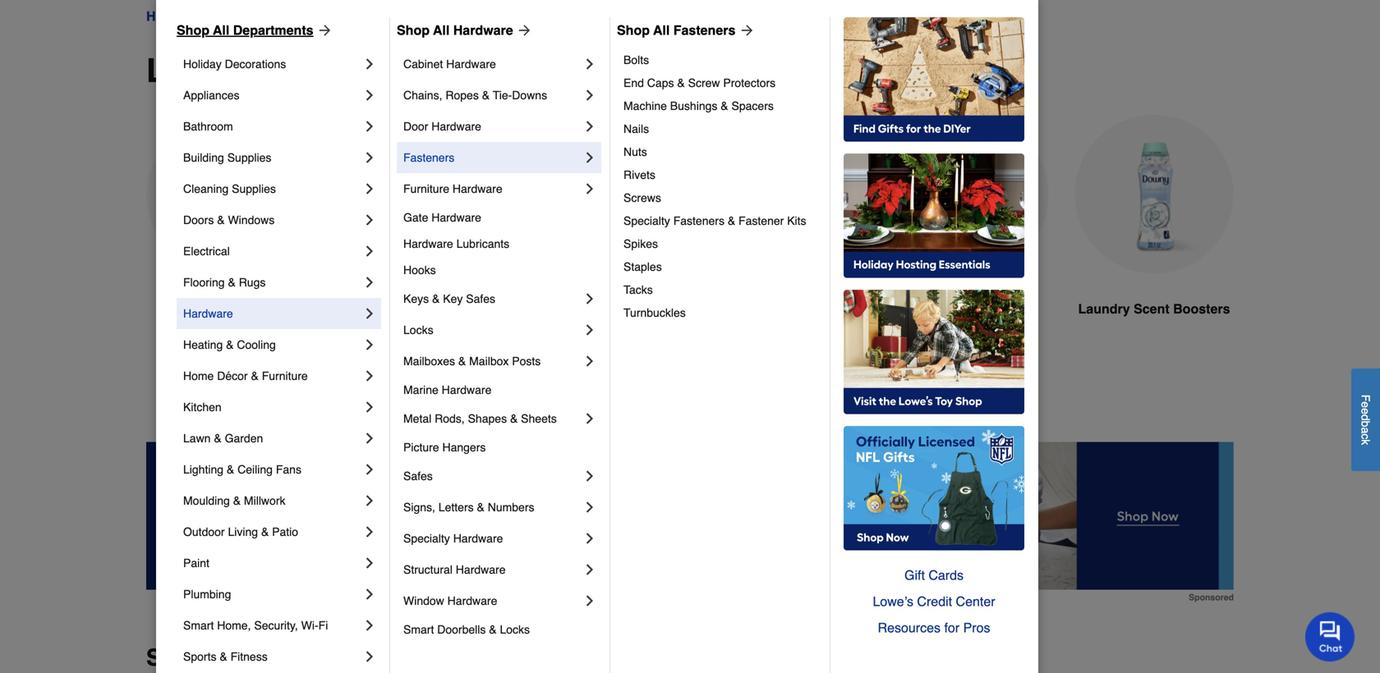 Task type: describe. For each thing, give the bounding box(es) containing it.
chevron right image for fasteners
[[582, 150, 598, 166]]

flooring
[[183, 276, 225, 289]]

structural hardware link
[[403, 555, 582, 586]]

keys & key safes
[[403, 293, 495, 306]]

all for departments
[[213, 23, 229, 38]]

detergent
[[223, 302, 284, 317]]

softeners
[[403, 302, 464, 317]]

lowe's credit center
[[873, 594, 995, 610]]

home,
[[217, 620, 251, 633]]

home for home décor & furniture
[[183, 370, 214, 383]]

doors & windows
[[183, 214, 275, 227]]

smart for smart doorbells & locks
[[403, 624, 434, 637]]

chevron right image for appliances
[[362, 87, 378, 104]]

chevron right image for door hardware
[[582, 118, 598, 135]]

home décor & furniture
[[183, 370, 308, 383]]

electrical link
[[183, 236, 362, 267]]

paint
[[183, 557, 209, 570]]

fasteners link
[[403, 142, 582, 173]]

gift cards link
[[844, 563, 1025, 589]]

end caps & screw protectors link
[[624, 71, 818, 94]]

picture
[[403, 441, 439, 454]]

chevron right image for cabinet hardware
[[582, 56, 598, 72]]

machine bushings & spacers
[[624, 99, 774, 113]]

spikes link
[[624, 233, 818, 256]]

turnbuckles
[[624, 306, 686, 320]]

0 vertical spatial cleaning
[[197, 9, 253, 24]]

décor
[[217, 370, 248, 383]]

fastener
[[739, 214, 784, 228]]

downs
[[512, 89, 547, 102]]

screws
[[624, 191, 661, 205]]

nails link
[[624, 117, 818, 141]]

white bottle of shout stain remover. image
[[518, 115, 677, 274]]

hardware up hooks
[[403, 237, 453, 251]]

door hardware
[[403, 120, 481, 133]]

rugs
[[239, 276, 266, 289]]

shop all departments link
[[177, 21, 333, 40]]

smart doorbells & locks link
[[403, 617, 598, 643]]

chevron right image for hardware
[[362, 306, 378, 322]]

shop for shop all fasteners
[[617, 23, 650, 38]]

1 vertical spatial laundry supplies
[[146, 52, 422, 90]]

posts
[[512, 355, 541, 368]]

picture hangers link
[[403, 435, 598, 461]]

chevron right image for outdoor living & patio
[[362, 524, 378, 541]]

washing
[[728, 302, 782, 317]]

chevron right image for metal rods, shapes & sheets
[[582, 411, 598, 427]]

tacks link
[[624, 279, 818, 302]]

fabric for fabric fresheners
[[912, 302, 951, 317]]

blue bottle of downy fabric softener. image
[[332, 115, 491, 274]]

hooks link
[[403, 257, 598, 283]]

& left key
[[432, 293, 440, 306]]

mailbox
[[469, 355, 509, 368]]

supplies for building supplies link
[[227, 151, 271, 164]]

lighting
[[183, 463, 224, 477]]

departments
[[233, 23, 313, 38]]

& right lawn at the bottom left of page
[[214, 432, 222, 445]]

millwork
[[244, 495, 286, 508]]

safes link
[[403, 461, 582, 492]]

resources
[[878, 621, 941, 636]]

hardware for furniture hardware
[[453, 182, 503, 196]]

kits
[[787, 214, 806, 228]]

shop all fasteners link
[[617, 21, 755, 40]]

1 e from the top
[[1359, 402, 1373, 408]]

& left the patio
[[261, 526, 269, 539]]

nuts link
[[624, 141, 818, 164]]

letters
[[439, 501, 474, 514]]

chat invite button image
[[1306, 612, 1356, 662]]

& left cooling
[[226, 339, 234, 352]]

advertisement region
[[146, 442, 1234, 603]]

fabric fresheners
[[912, 302, 1026, 317]]

& up nails link in the top of the page
[[721, 99, 728, 113]]

home décor & furniture link
[[183, 361, 362, 392]]

arrow right image for shop all hardware
[[513, 22, 533, 39]]

hardware down 'flooring'
[[183, 307, 233, 320]]

hardware link
[[183, 298, 362, 329]]

chevron right image for mailboxes & mailbox posts
[[582, 353, 598, 370]]

fabric softeners
[[360, 302, 464, 317]]

a
[[1359, 428, 1373, 434]]

laundry for green container of gain laundry detergent. image on the left top of the page
[[168, 302, 219, 317]]

home for home
[[146, 9, 183, 24]]

laundry right departments on the left top of the page
[[325, 9, 373, 24]]

cabinet
[[403, 58, 443, 71]]

end
[[624, 76, 644, 90]]

orange box of tide washing machine cleaner. image
[[703, 115, 863, 274]]

green container of gain laundry detergent. image
[[146, 115, 306, 274]]

lowe's credit center link
[[844, 589, 1025, 615]]

decorations
[[225, 58, 286, 71]]

sports & fitness
[[183, 651, 268, 664]]

moulding & millwork
[[183, 495, 286, 508]]

wi-
[[301, 620, 319, 633]]

mailboxes & mailbox posts link
[[403, 346, 582, 377]]

cards
[[929, 568, 964, 583]]

chains, ropes & tie-downs
[[403, 89, 547, 102]]

2 e from the top
[[1359, 408, 1373, 415]]

door
[[403, 120, 428, 133]]

chevron right image for window hardware
[[582, 593, 598, 610]]

for
[[944, 621, 960, 636]]

& down window hardware link
[[489, 624, 497, 637]]

credit
[[917, 594, 952, 610]]

tie-
[[493, 89, 512, 102]]

cleaners
[[755, 321, 811, 336]]

fabric softeners link
[[332, 115, 491, 359]]

bathroom
[[183, 120, 233, 133]]

furniture hardware link
[[403, 173, 582, 205]]

lawn & garden
[[183, 432, 263, 445]]

outdoor living & patio
[[183, 526, 298, 539]]

rivets link
[[624, 164, 818, 187]]

all for hardware
[[433, 23, 450, 38]]

laundry stain removers link
[[518, 115, 677, 359]]

bushings
[[670, 99, 718, 113]]

locks link
[[403, 315, 582, 346]]

locks inside smart doorbells & locks link
[[500, 624, 530, 637]]

laundry for bottle of downy laundry scent booster. image
[[1078, 302, 1130, 317]]

specialty for specialty hardware
[[403, 532, 450, 546]]

1 vertical spatial cleaning supplies link
[[183, 173, 362, 205]]

laundry stain removers
[[520, 302, 675, 317]]

bottle of downy laundry scent booster. image
[[1075, 115, 1234, 274]]

chevron right image for furniture hardware
[[582, 181, 598, 197]]

holiday
[[183, 58, 222, 71]]

0 vertical spatial locks
[[403, 324, 433, 337]]

nuts
[[624, 145, 647, 159]]

marine hardware link
[[403, 377, 598, 403]]

garden
[[225, 432, 263, 445]]

hardware for window hardware
[[448, 595, 497, 608]]

& left rugs
[[228, 276, 236, 289]]

& right décor
[[251, 370, 259, 383]]

& left ceiling
[[227, 463, 234, 477]]

chevron right image for structural hardware
[[582, 562, 598, 578]]

& inside "link"
[[458, 355, 466, 368]]

chevron right image for chains, ropes & tie-downs
[[582, 87, 598, 104]]

laundry scent boosters
[[1078, 302, 1230, 317]]

fabric fresheners link
[[889, 115, 1048, 359]]

chevron right image for building supplies
[[362, 150, 378, 166]]

& right doors
[[217, 214, 225, 227]]



Task type: locate. For each thing, give the bounding box(es) containing it.
cleaning supplies link up decorations
[[197, 7, 311, 26]]

locks down window hardware link
[[500, 624, 530, 637]]

bathroom link
[[183, 111, 362, 142]]

holiday decorations link
[[183, 48, 362, 80]]

1 vertical spatial furniture
[[262, 370, 308, 383]]

arrow right image for shop all departments
[[313, 22, 333, 39]]

laundry left 'stain'
[[520, 302, 572, 317]]

lubricants
[[456, 237, 510, 251]]

fabric left keys
[[360, 302, 399, 317]]

1 horizontal spatial all
[[433, 23, 450, 38]]

machine up nails
[[624, 99, 667, 113]]

chevron right image for flooring & rugs
[[362, 274, 378, 291]]

0 horizontal spatial home
[[146, 9, 183, 24]]

hardware up smart doorbells & locks
[[448, 595, 497, 608]]

supplies up holiday decorations link
[[256, 9, 311, 24]]

by
[[210, 645, 237, 672]]

flooring & rugs link
[[183, 267, 362, 298]]

furniture up gate
[[403, 182, 449, 196]]

chevron right image for smart home, security, wi-fi
[[362, 618, 378, 634]]

arrow right image up bolts link
[[736, 22, 755, 39]]

paint link
[[183, 548, 362, 579]]

hardware
[[453, 23, 513, 38], [446, 58, 496, 71], [432, 120, 481, 133], [453, 182, 503, 196], [432, 211, 481, 224], [403, 237, 453, 251], [183, 307, 233, 320], [442, 384, 492, 397], [453, 532, 503, 546], [456, 564, 506, 577], [448, 595, 497, 608]]

shop up the holiday
[[177, 23, 210, 38]]

hardware down signs, letters & numbers
[[453, 532, 503, 546]]

hardware up cabinet hardware link
[[453, 23, 513, 38]]

home link
[[146, 7, 183, 26]]

machine bushings & spacers link
[[624, 94, 818, 117]]

chevron right image for lawn & garden
[[362, 431, 378, 447]]

fabric inside fabric fresheners link
[[912, 302, 951, 317]]

0 horizontal spatial safes
[[403, 470, 433, 483]]

& left sheets
[[510, 412, 518, 426]]

laundry down shop all departments
[[146, 52, 276, 90]]

chevron right image for holiday decorations
[[362, 56, 378, 72]]

1 horizontal spatial fabric
[[912, 302, 951, 317]]

shop
[[146, 645, 204, 672]]

smart down window
[[403, 624, 434, 637]]

laundry down 'flooring'
[[168, 302, 219, 317]]

specialty fasteners & fastener kits link
[[624, 210, 818, 233]]

chevron right image for paint
[[362, 555, 378, 572]]

1 vertical spatial safes
[[403, 470, 433, 483]]

laundry supplies up cabinet
[[325, 9, 427, 24]]

arrow right image
[[313, 22, 333, 39], [513, 22, 533, 39], [736, 22, 755, 39]]

structural hardware
[[403, 564, 506, 577]]

& down screws 'link'
[[728, 214, 736, 228]]

3 all from the left
[[653, 23, 670, 38]]

1 shop from the left
[[177, 23, 210, 38]]

hardware for door hardware
[[432, 120, 481, 133]]

chevron right image for safes
[[582, 468, 598, 485]]

structural
[[403, 564, 453, 577]]

1 horizontal spatial safes
[[466, 293, 495, 306]]

3 shop from the left
[[617, 23, 650, 38]]

chevron right image for specialty hardware
[[582, 531, 598, 547]]

chevron right image for moulding & millwork
[[362, 493, 378, 509]]

specialty
[[624, 214, 670, 228], [403, 532, 450, 546]]

building
[[183, 151, 224, 164]]

marine hardware
[[403, 384, 492, 397]]

fasteners down screws 'link'
[[673, 214, 725, 228]]

arrow right image up cabinet hardware link
[[513, 22, 533, 39]]

arrow right image for shop all fasteners
[[736, 22, 755, 39]]

cleaning supplies up decorations
[[197, 9, 311, 24]]

1 vertical spatial locks
[[500, 624, 530, 637]]

1 horizontal spatial shop
[[397, 23, 430, 38]]

2 fabric from the left
[[912, 302, 951, 317]]

rivets
[[624, 168, 656, 182]]

machine up cleaners
[[786, 302, 838, 317]]

turnbuckles link
[[624, 302, 818, 325]]

all up 'caps'
[[653, 23, 670, 38]]

laundry supplies link
[[325, 7, 427, 26]]

1 vertical spatial fasteners
[[403, 151, 455, 164]]

0 horizontal spatial locks
[[403, 324, 433, 337]]

hardware inside 'link'
[[453, 23, 513, 38]]

0 vertical spatial cleaning supplies link
[[197, 7, 311, 26]]

d
[[1359, 415, 1373, 421]]

shop for shop all departments
[[177, 23, 210, 38]]

0 vertical spatial furniture
[[403, 182, 449, 196]]

b
[[1359, 421, 1373, 428]]

2 vertical spatial fasteners
[[673, 214, 725, 228]]

specialty fasteners & fastener kits
[[624, 214, 806, 228]]

& left millwork
[[233, 495, 241, 508]]

laundry supplies down departments on the left top of the page
[[146, 52, 422, 90]]

shop for shop all hardware
[[397, 23, 430, 38]]

1 horizontal spatial specialty
[[624, 214, 670, 228]]

1 horizontal spatial machine
[[786, 302, 838, 317]]

0 vertical spatial specialty
[[624, 214, 670, 228]]

2 arrow right image from the left
[[513, 22, 533, 39]]

e up "b"
[[1359, 408, 1373, 415]]

screw
[[688, 76, 720, 90]]

supplies up windows
[[232, 182, 276, 196]]

signs,
[[403, 501, 435, 514]]

0 horizontal spatial fabric
[[360, 302, 399, 317]]

& right letters at left bottom
[[477, 501, 485, 514]]

bolts link
[[624, 48, 818, 71]]

fabric for fabric softeners
[[360, 302, 399, 317]]

& right 'caps'
[[677, 76, 685, 90]]

specialty up structural
[[403, 532, 450, 546]]

smart for smart home, security, wi-fi
[[183, 620, 214, 633]]

chevron right image for plumbing
[[362, 587, 378, 603]]

fresheners
[[955, 302, 1026, 317]]

1 all from the left
[[213, 23, 229, 38]]

fasteners up bolts link
[[674, 23, 736, 38]]

safes down picture
[[403, 470, 433, 483]]

find gifts for the diyer. image
[[844, 17, 1025, 142]]

1 vertical spatial home
[[183, 370, 214, 383]]

hardware for structural hardware
[[456, 564, 506, 577]]

stain
[[575, 302, 608, 317]]

chevron right image for kitchen
[[362, 399, 378, 416]]

moulding & millwork link
[[183, 486, 362, 517]]

shop inside 'link'
[[397, 23, 430, 38]]

ceiling
[[238, 463, 273, 477]]

2 shop from the left
[[397, 23, 430, 38]]

0 horizontal spatial arrow right image
[[313, 22, 333, 39]]

hardware for specialty hardware
[[453, 532, 503, 546]]

cabinet hardware link
[[403, 48, 582, 80]]

2 horizontal spatial shop
[[617, 23, 650, 38]]

1 horizontal spatial smart
[[403, 624, 434, 637]]

chevron right image for electrical
[[362, 243, 378, 260]]

officially licensed n f l gifts. shop now. image
[[844, 426, 1025, 551]]

screws link
[[624, 187, 818, 210]]

all up cabinet hardware
[[433, 23, 450, 38]]

hardware lubricants
[[403, 237, 510, 251]]

outdoor living & patio link
[[183, 517, 362, 548]]

gift cards
[[905, 568, 964, 583]]

building supplies link
[[183, 142, 362, 173]]

& left tie-
[[482, 89, 490, 102]]

picture hangers
[[403, 441, 486, 454]]

flooring & rugs
[[183, 276, 266, 289]]

laundry scent boosters link
[[1075, 115, 1234, 359]]

supplies up cabinet
[[377, 9, 427, 24]]

laundry for the white bottle of shout stain remover. image
[[520, 302, 572, 317]]

specialty inside 'link'
[[624, 214, 670, 228]]

chevron right image for sports & fitness
[[362, 649, 378, 666]]

washing machine cleaners link
[[703, 115, 863, 378]]

specialty for specialty fasteners & fastener kits
[[624, 214, 670, 228]]

all inside 'link'
[[433, 23, 450, 38]]

heating & cooling link
[[183, 329, 362, 361]]

fasteners inside 'link'
[[673, 214, 725, 228]]

supplies for the topmost cleaning supplies link
[[256, 9, 311, 24]]

cleaning supplies up doors & windows
[[183, 182, 276, 196]]

1 vertical spatial cleaning
[[183, 182, 229, 196]]

chevron right image for lighting & ceiling fans
[[362, 462, 378, 478]]

0 horizontal spatial all
[[213, 23, 229, 38]]

hardware down mailboxes & mailbox posts
[[442, 384, 492, 397]]

arrow right image inside shop all fasteners link
[[736, 22, 755, 39]]

fasteners down 'door'
[[403, 151, 455, 164]]

lighting & ceiling fans link
[[183, 454, 362, 486]]

shapes
[[468, 412, 507, 426]]

washing machine cleaners
[[728, 302, 838, 336]]

0 horizontal spatial furniture
[[262, 370, 308, 383]]

& left mailbox
[[458, 355, 466, 368]]

cleaning supplies link
[[197, 7, 311, 26], [183, 173, 362, 205]]

k
[[1359, 440, 1373, 446]]

machine inside washing machine cleaners
[[786, 302, 838, 317]]

holiday hosting essentials. image
[[844, 154, 1025, 279]]

cleaning supplies link up windows
[[183, 173, 362, 205]]

shop all departments
[[177, 23, 313, 38]]

1 horizontal spatial locks
[[500, 624, 530, 637]]

safes right key
[[466, 293, 495, 306]]

0 vertical spatial laundry supplies
[[325, 9, 427, 24]]

fabric inside fabric softeners link
[[360, 302, 399, 317]]

staples link
[[624, 256, 818, 279]]

electrical
[[183, 245, 230, 258]]

living
[[228, 526, 258, 539]]

0 vertical spatial cleaning supplies
[[197, 9, 311, 24]]

smart up sports
[[183, 620, 214, 633]]

hardware up hardware lubricants
[[432, 211, 481, 224]]

2 horizontal spatial arrow right image
[[736, 22, 755, 39]]

supplies for bottommost cleaning supplies link
[[232, 182, 276, 196]]

mailboxes
[[403, 355, 455, 368]]

0 horizontal spatial shop
[[177, 23, 210, 38]]

locks
[[403, 324, 433, 337], [500, 624, 530, 637]]

chevron right image for cleaning supplies
[[362, 181, 378, 197]]

2 all from the left
[[433, 23, 450, 38]]

cleaning up holiday decorations
[[197, 9, 253, 24]]

& right sports
[[220, 651, 227, 664]]

signs, letters & numbers link
[[403, 492, 582, 523]]

plumbing
[[183, 588, 231, 601]]

hardware down ropes
[[432, 120, 481, 133]]

f e e d b a c k
[[1359, 395, 1373, 446]]

hardware for cabinet hardware
[[446, 58, 496, 71]]

f e e d b a c k button
[[1352, 369, 1380, 472]]

cleaning supplies for bottommost cleaning supplies link
[[183, 182, 276, 196]]

pros
[[963, 621, 990, 636]]

hardware down fasteners link
[[453, 182, 503, 196]]

chevron right image
[[362, 56, 378, 72], [582, 56, 598, 72], [362, 87, 378, 104], [582, 150, 598, 166], [362, 181, 378, 197], [582, 181, 598, 197], [362, 212, 378, 228], [362, 243, 378, 260], [362, 274, 378, 291], [582, 291, 598, 307], [582, 322, 598, 339], [362, 368, 378, 385], [362, 399, 378, 416], [362, 555, 378, 572], [582, 562, 598, 578], [582, 593, 598, 610], [362, 649, 378, 666]]

shop up cabinet
[[397, 23, 430, 38]]

chevron right image for doors & windows
[[362, 212, 378, 228]]

furniture up kitchen link
[[262, 370, 308, 383]]

cabinet hardware
[[403, 58, 496, 71]]

arrow right image up holiday decorations link
[[313, 22, 333, 39]]

gate hardware
[[403, 211, 481, 224]]

spacers
[[732, 99, 774, 113]]

1 fabric from the left
[[360, 302, 399, 317]]

chevron right image for heating & cooling
[[362, 337, 378, 353]]

1 vertical spatial cleaning supplies
[[183, 182, 276, 196]]

laundry
[[325, 9, 373, 24], [146, 52, 276, 90], [168, 302, 219, 317], [520, 302, 572, 317], [1078, 302, 1130, 317]]

0 vertical spatial machine
[[624, 99, 667, 113]]

doorbells
[[437, 624, 486, 637]]

sheets
[[521, 412, 557, 426]]

e up d on the bottom right of the page
[[1359, 402, 1373, 408]]

2 horizontal spatial all
[[653, 23, 670, 38]]

cleaning down the building
[[183, 182, 229, 196]]

1 horizontal spatial furniture
[[403, 182, 449, 196]]

doors
[[183, 214, 214, 227]]

1 arrow right image from the left
[[313, 22, 333, 39]]

0 vertical spatial safes
[[466, 293, 495, 306]]

0 vertical spatial fasteners
[[674, 23, 736, 38]]

cleaning supplies for the topmost cleaning supplies link
[[197, 9, 311, 24]]

all for fasteners
[[653, 23, 670, 38]]

1 vertical spatial specialty
[[403, 532, 450, 546]]

chains,
[[403, 89, 442, 102]]

window
[[403, 595, 444, 608]]

1 horizontal spatial arrow right image
[[513, 22, 533, 39]]

hardware for marine hardware
[[442, 384, 492, 397]]

0 horizontal spatial specialty
[[403, 532, 450, 546]]

chevron right image for keys & key safes
[[582, 291, 598, 307]]

supplies down laundry supplies link
[[285, 52, 422, 90]]

0 horizontal spatial machine
[[624, 99, 667, 113]]

blue spray bottle of febreze fabric freshener. image
[[889, 115, 1048, 274]]

0 horizontal spatial smart
[[183, 620, 214, 633]]

locks down fabric softeners
[[403, 324, 433, 337]]

fabric left fresheners
[[912, 302, 951, 317]]

laundry detergent link
[[146, 115, 306, 359]]

window hardware link
[[403, 586, 582, 617]]

specialty hardware link
[[403, 523, 582, 555]]

shop all fasteners
[[617, 23, 736, 38]]

fi
[[319, 620, 328, 633]]

holiday decorations
[[183, 58, 286, 71]]

visit the lowe's toy shop. image
[[844, 290, 1025, 415]]

all up holiday decorations
[[213, 23, 229, 38]]

smart doorbells & locks
[[403, 624, 530, 637]]

1 vertical spatial machine
[[786, 302, 838, 317]]

laundry left scent
[[1078, 302, 1130, 317]]

chevron right image for home décor & furniture
[[362, 368, 378, 385]]

3 arrow right image from the left
[[736, 22, 755, 39]]

resources for pros link
[[844, 615, 1025, 642]]

arrow right image inside shop all hardware 'link'
[[513, 22, 533, 39]]

chevron right image
[[582, 87, 598, 104], [362, 118, 378, 135], [582, 118, 598, 135], [362, 150, 378, 166], [362, 306, 378, 322], [362, 337, 378, 353], [582, 353, 598, 370], [582, 411, 598, 427], [362, 431, 378, 447], [362, 462, 378, 478], [582, 468, 598, 485], [362, 493, 378, 509], [582, 500, 598, 516], [362, 524, 378, 541], [582, 531, 598, 547], [362, 587, 378, 603], [362, 618, 378, 634]]

smart home, security, wi-fi link
[[183, 610, 362, 642]]

arrow right image inside shop all departments link
[[313, 22, 333, 39]]

gate
[[403, 211, 428, 224]]

hardware for gate hardware
[[432, 211, 481, 224]]

chevron right image for bathroom
[[362, 118, 378, 135]]

hardware up window hardware link
[[456, 564, 506, 577]]

doors & windows link
[[183, 205, 362, 236]]

chevron right image for signs, letters & numbers
[[582, 500, 598, 516]]

mailboxes & mailbox posts
[[403, 355, 541, 368]]

shop up bolts
[[617, 23, 650, 38]]

safes
[[466, 293, 495, 306], [403, 470, 433, 483]]

smart home, security, wi-fi
[[183, 620, 328, 633]]

hardware up chains, ropes & tie-downs
[[446, 58, 496, 71]]

0 vertical spatial home
[[146, 9, 183, 24]]

laundry detergent
[[168, 302, 284, 317]]

supplies down "bathroom" link
[[227, 151, 271, 164]]

supplies for laundry supplies link
[[377, 9, 427, 24]]

chevron right image for locks
[[582, 322, 598, 339]]

hooks
[[403, 264, 436, 277]]

1 horizontal spatial home
[[183, 370, 214, 383]]

specialty down screws
[[624, 214, 670, 228]]



Task type: vqa. For each thing, say whether or not it's contained in the screenshot.
Door Hardware link
yes



